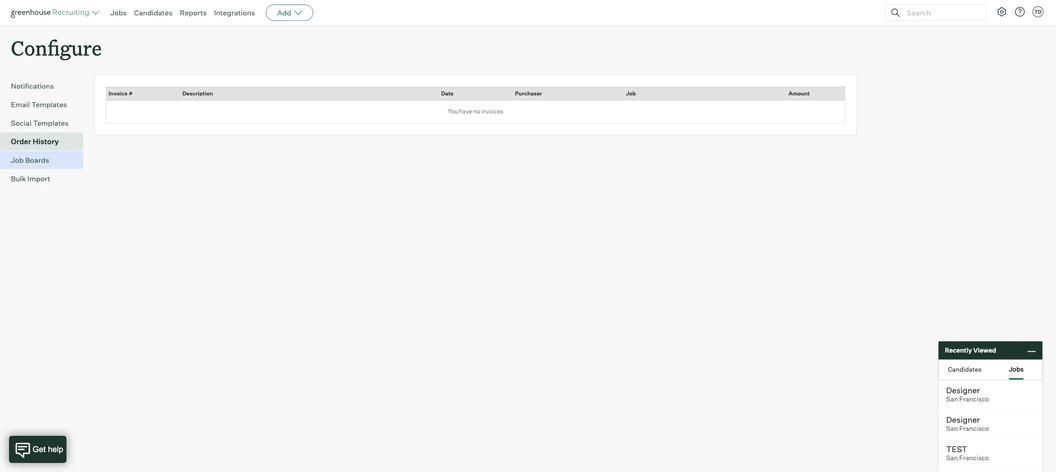 Task type: locate. For each thing, give the bounding box(es) containing it.
add button
[[266, 5, 314, 21]]

2 vertical spatial francisco
[[960, 454, 990, 462]]

have
[[460, 108, 472, 115]]

1 horizontal spatial candidates
[[949, 365, 982, 373]]

templates up history
[[33, 119, 69, 128]]

3 san from the top
[[947, 454, 959, 462]]

designer up the test
[[947, 415, 981, 425]]

0 vertical spatial job
[[626, 90, 636, 97]]

2 designer san francisco from the top
[[947, 415, 990, 433]]

amount
[[789, 90, 810, 97]]

0 vertical spatial san
[[947, 395, 959, 404]]

candidates
[[134, 8, 173, 17], [949, 365, 982, 373]]

1 vertical spatial francisco
[[960, 425, 990, 433]]

san
[[947, 395, 959, 404], [947, 425, 959, 433], [947, 454, 959, 462]]

test san francisco
[[947, 444, 990, 462]]

configure image
[[997, 6, 1008, 17]]

3 francisco from the top
[[960, 454, 990, 462]]

0 vertical spatial francisco
[[960, 395, 990, 404]]

designer down recently at the bottom
[[947, 385, 981, 395]]

1 vertical spatial candidates
[[949, 365, 982, 373]]

2 san from the top
[[947, 425, 959, 433]]

templates for email templates
[[31, 100, 67, 109]]

0 vertical spatial designer
[[947, 385, 981, 395]]

francisco inside test san francisco
[[960, 454, 990, 462]]

bulk
[[11, 174, 26, 183]]

0 vertical spatial candidates
[[134, 8, 173, 17]]

1 vertical spatial job
[[11, 156, 24, 165]]

recently viewed
[[945, 347, 997, 354]]

francisco
[[960, 395, 990, 404], [960, 425, 990, 433], [960, 454, 990, 462]]

job
[[626, 90, 636, 97], [11, 156, 24, 165]]

1 vertical spatial san
[[947, 425, 959, 433]]

1 san from the top
[[947, 395, 959, 404]]

1 horizontal spatial jobs
[[1009, 365, 1024, 373]]

greenhouse recruiting image
[[11, 7, 92, 18]]

designer san francisco up the test
[[947, 415, 990, 433]]

notifications link
[[11, 81, 80, 91]]

templates up social templates link
[[31, 100, 67, 109]]

designer san francisco down the recently viewed
[[947, 385, 990, 404]]

designer san francisco
[[947, 385, 990, 404], [947, 415, 990, 433]]

job for job boards
[[11, 156, 24, 165]]

candidates right jobs link
[[134, 8, 173, 17]]

0 horizontal spatial candidates
[[134, 8, 173, 17]]

2 vertical spatial san
[[947, 454, 959, 462]]

1 vertical spatial templates
[[33, 119, 69, 128]]

notifications
[[11, 82, 54, 91]]

1 horizontal spatial job
[[626, 90, 636, 97]]

jobs
[[110, 8, 127, 17], [1009, 365, 1024, 373]]

td button
[[1031, 5, 1046, 19]]

1 vertical spatial designer san francisco
[[947, 415, 990, 433]]

social
[[11, 119, 31, 128]]

invoice #
[[109, 90, 133, 97]]

#
[[129, 90, 133, 97]]

integrations
[[214, 8, 255, 17]]

tab list
[[940, 360, 1043, 380]]

tab list containing candidates
[[940, 360, 1043, 380]]

date
[[441, 90, 454, 97]]

email
[[11, 100, 30, 109]]

san inside test san francisco
[[947, 454, 959, 462]]

add
[[277, 8, 291, 17]]

job for job
[[626, 90, 636, 97]]

candidates down the recently viewed
[[949, 365, 982, 373]]

0 vertical spatial designer san francisco
[[947, 385, 990, 404]]

0 horizontal spatial job
[[11, 156, 24, 165]]

0 vertical spatial templates
[[31, 100, 67, 109]]

templates
[[31, 100, 67, 109], [33, 119, 69, 128]]

0 vertical spatial jobs
[[110, 8, 127, 17]]

1 vertical spatial designer
[[947, 415, 981, 425]]

designer
[[947, 385, 981, 395], [947, 415, 981, 425]]



Task type: describe. For each thing, give the bounding box(es) containing it.
candidates inside tab list
[[949, 365, 982, 373]]

reports link
[[180, 8, 207, 17]]

2 designer from the top
[[947, 415, 981, 425]]

test
[[947, 444, 968, 454]]

bulk import link
[[11, 173, 80, 184]]

jobs link
[[110, 8, 127, 17]]

no
[[474, 108, 480, 115]]

purchaser
[[515, 90, 542, 97]]

order
[[11, 137, 31, 146]]

invoices
[[482, 108, 504, 115]]

viewed
[[974, 347, 997, 354]]

import
[[28, 174, 50, 183]]

description
[[183, 90, 213, 97]]

Search text field
[[905, 6, 978, 19]]

td button
[[1033, 6, 1044, 17]]

td
[[1035, 9, 1042, 15]]

1 francisco from the top
[[960, 395, 990, 404]]

you have no invoices
[[448, 108, 504, 115]]

social templates link
[[11, 118, 80, 129]]

configure
[[11, 34, 102, 61]]

order history link
[[11, 136, 80, 147]]

social templates
[[11, 119, 69, 128]]

history
[[33, 137, 59, 146]]

recently
[[945, 347, 973, 354]]

integrations link
[[214, 8, 255, 17]]

job boards link
[[11, 155, 80, 166]]

templates for social templates
[[33, 119, 69, 128]]

1 designer san francisco from the top
[[947, 385, 990, 404]]

1 vertical spatial jobs
[[1009, 365, 1024, 373]]

job boards
[[11, 156, 49, 165]]

email templates link
[[11, 99, 80, 110]]

2 francisco from the top
[[960, 425, 990, 433]]

boards
[[25, 156, 49, 165]]

invoice
[[109, 90, 128, 97]]

0 horizontal spatial jobs
[[110, 8, 127, 17]]

you
[[448, 108, 458, 115]]

order history
[[11, 137, 59, 146]]

1 designer from the top
[[947, 385, 981, 395]]

email templates
[[11, 100, 67, 109]]

bulk import
[[11, 174, 50, 183]]

candidates link
[[134, 8, 173, 17]]

reports
[[180, 8, 207, 17]]



Task type: vqa. For each thing, say whether or not it's contained in the screenshot.
You
yes



